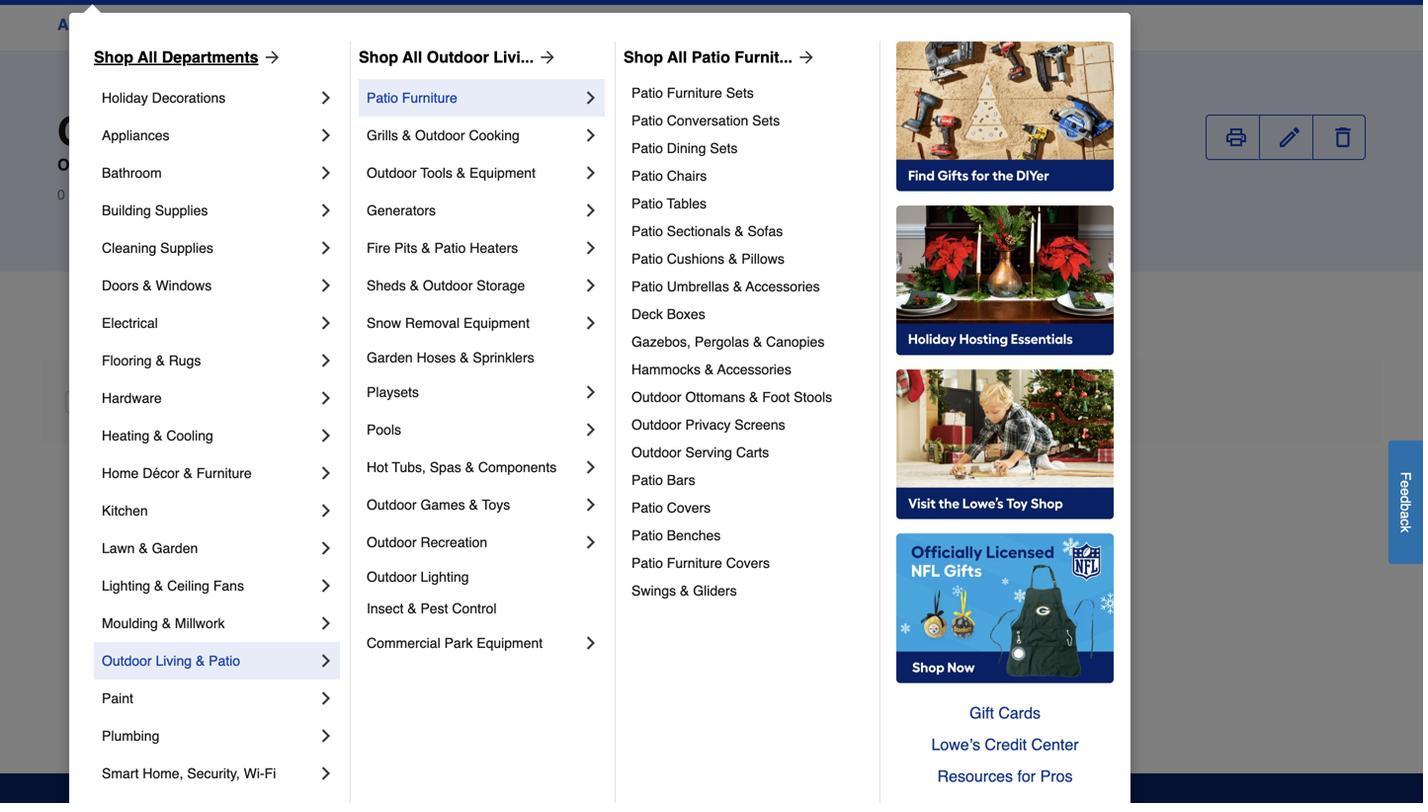 Task type: locate. For each thing, give the bounding box(es) containing it.
holiday decorations link
[[102, 79, 316, 117]]

sets for patio furniture sets
[[726, 85, 754, 101]]

patio inside fire pits & patio heaters link
[[434, 240, 466, 256]]

shop down account home link
[[94, 48, 133, 66]]

shop inside shop all outdoor livi... link
[[359, 48, 398, 66]]

chevron right image
[[316, 126, 336, 145], [316, 201, 336, 220], [581, 201, 601, 220], [581, 276, 601, 296], [581, 313, 601, 333], [316, 351, 336, 371], [316, 388, 336, 408], [581, 420, 601, 440], [581, 458, 601, 477], [316, 464, 336, 483], [316, 539, 336, 558], [758, 550, 772, 565], [316, 651, 336, 671], [316, 727, 336, 746]]

outdoor for outdoor privacy screens
[[632, 417, 682, 433]]

& left sofas
[[735, 223, 744, 239]]

e
[[1398, 481, 1414, 488], [1398, 488, 1414, 496]]

items
[[69, 187, 103, 203], [832, 392, 874, 410]]

garden up 0 items | updated 12/19/23
[[121, 156, 176, 174]]

items inside add items to cart button
[[832, 392, 874, 410]]

all up patio furniture
[[402, 48, 422, 66]]

commercial park equipment
[[367, 636, 543, 651]]

1 horizontal spatial all
[[402, 48, 422, 66]]

patio furniture sets
[[632, 85, 754, 101]]

security,
[[187, 766, 240, 782]]

e up b on the right bottom of the page
[[1398, 488, 1414, 496]]

patio down moulding & millwork link at the bottom left of the page
[[209, 653, 240, 669]]

chevron right image for moulding & millwork
[[316, 614, 336, 634]]

equipment down "cooking"
[[470, 165, 536, 181]]

insect
[[367, 601, 404, 617]]

outdoor up tools
[[415, 128, 465, 143]]

0 horizontal spatial covers
[[667, 500, 711, 516]]

hardware link
[[102, 380, 316, 417]]

chevron right image for electrical
[[316, 313, 336, 333]]

accessories down pillows
[[746, 279, 820, 295]]

garden down the holiday on the top left of the page
[[57, 109, 196, 154]]

1 horizontal spatial lighting
[[421, 569, 469, 585]]

stools
[[794, 389, 832, 405]]

patio inside patio furniture sets link
[[632, 85, 663, 101]]

remove selected button
[[303, 375, 523, 428]]

patio inside patio furniture covers link
[[632, 556, 663, 571]]

cards
[[999, 704, 1041, 723]]

lighting up pest
[[421, 569, 469, 585]]

2 horizontal spatial shop
[[624, 48, 663, 66]]

patio up grills
[[367, 90, 398, 106]]

arrow right image up patio furniture link
[[534, 47, 558, 67]]

furniture
[[667, 85, 722, 101], [402, 90, 457, 106], [196, 466, 252, 481], [667, 556, 722, 571]]

2 all from the left
[[402, 48, 422, 66]]

chevron right image for bathroom
[[316, 163, 336, 183]]

all for departments
[[138, 48, 157, 66]]

supplies inside "link"
[[160, 240, 213, 256]]

1 horizontal spatial covers
[[726, 556, 770, 571]]

lighting & ceiling fans link
[[102, 567, 316, 605]]

shop all departments link
[[94, 45, 282, 69]]

0 horizontal spatial shop
[[94, 48, 133, 66]]

this
[[559, 505, 608, 532]]

visit the lowe's toy shop. image
[[897, 370, 1114, 520]]

heating & cooling
[[102, 428, 213, 444]]

covers down the patio benches link
[[726, 556, 770, 571]]

patio for patio bars
[[632, 472, 663, 488]]

arrow right image inside shop all outdoor livi... link
[[534, 47, 558, 67]]

items left to
[[832, 392, 874, 410]]

patio sectionals & sofas
[[632, 223, 783, 239]]

swings & gliders link
[[632, 577, 866, 605]]

shop inside shop all patio furnit... link
[[624, 48, 663, 66]]

chevron right image for plumbing
[[316, 727, 336, 746]]

cleaning
[[102, 240, 156, 256]]

2 vertical spatial sets
[[710, 140, 738, 156]]

kitchen
[[102, 503, 148, 519]]

patio up swings
[[632, 556, 663, 571]]

holiday decorations
[[102, 90, 226, 106]]

furniture up grills & outdoor cooking
[[402, 90, 457, 106]]

doors & windows
[[102, 278, 212, 294]]

sets up the patio conversation sets link
[[726, 85, 754, 101]]

& right pits at the top left
[[421, 240, 431, 256]]

patio inside the 'patio dining sets' link
[[632, 140, 663, 156]]

outdoor down hammocks
[[632, 389, 682, 405]]

patio inside "patio sectionals & sofas" link
[[632, 223, 663, 239]]

outdoor left "privacy"
[[632, 417, 682, 433]]

heating
[[102, 428, 150, 444]]

& left ceiling
[[154, 578, 163, 594]]

1 horizontal spatial items
[[832, 392, 874, 410]]

1 vertical spatial equipment
[[464, 315, 530, 331]]

home inside garden main content
[[125, 15, 169, 34]]

playsets
[[367, 385, 419, 400]]

patio left cushions
[[632, 251, 663, 267]]

chevron right image
[[316, 88, 336, 108], [581, 88, 601, 108], [581, 126, 601, 145], [316, 163, 336, 183], [581, 163, 601, 183], [316, 238, 336, 258], [581, 238, 601, 258], [316, 276, 336, 296], [316, 313, 336, 333], [581, 383, 601, 402], [316, 426, 336, 446], [581, 495, 601, 515], [316, 501, 336, 521], [581, 533, 601, 553], [316, 576, 336, 596], [316, 614, 336, 634], [581, 634, 601, 653], [316, 689, 336, 709], [316, 764, 336, 784]]

chevron right image for fire pits & patio heaters
[[581, 238, 601, 258]]

1 all from the left
[[138, 48, 157, 66]]

gift
[[970, 704, 994, 723]]

patio inside patio furniture link
[[367, 90, 398, 106]]

patio inside patio chairs 'link'
[[632, 168, 663, 184]]

departments
[[162, 48, 259, 66]]

gazebos, pergolas & canopies
[[632, 334, 825, 350]]

& right sheds
[[410, 278, 419, 294]]

outdoor for outdoor tools & equipment
[[367, 165, 417, 181]]

1 arrow right image from the left
[[534, 47, 558, 67]]

lighting up moulding
[[102, 578, 150, 594]]

chevron right image for holiday decorations
[[316, 88, 336, 108]]

outdoor ottomans & foot stools link
[[632, 384, 866, 411]]

outdoor serving carts
[[632, 445, 769, 461]]

patio up sheds & outdoor storage
[[434, 240, 466, 256]]

garden outside garden
[[57, 109, 196, 174]]

appliances
[[102, 128, 170, 143]]

2 arrow right image from the left
[[793, 47, 816, 67]]

patio up the deck
[[632, 279, 663, 295]]

sets up the 'patio dining sets' link
[[752, 113, 780, 128]]

chevron right image for generators
[[581, 201, 601, 220]]

outdoor up patio bars
[[632, 445, 682, 461]]

heating & cooling link
[[102, 417, 316, 455]]

garden for garden
[[267, 15, 320, 34]]

sets
[[726, 85, 754, 101], [752, 113, 780, 128], [710, 140, 738, 156]]

0 horizontal spatial all
[[138, 48, 157, 66]]

equipment down insect & pest control link
[[477, 636, 543, 651]]

0 horizontal spatial arrow right image
[[534, 47, 558, 67]]

outdoor privacy screens
[[632, 417, 785, 433]]

patio left 'bars' at bottom
[[632, 472, 663, 488]]

chevron right image for kitchen
[[316, 501, 336, 521]]

patio up patio chairs
[[632, 140, 663, 156]]

patio inside patio bars link
[[632, 472, 663, 488]]

outdoor for outdoor games & toys
[[367, 497, 417, 513]]

form
[[679, 802, 1099, 804]]

garden up the playsets
[[367, 350, 413, 366]]

hot
[[367, 460, 388, 475]]

deck boxes link
[[632, 300, 866, 328]]

& left rugs
[[156, 353, 165, 369]]

account home
[[57, 15, 169, 34]]

3 all from the left
[[667, 48, 687, 66]]

trash image
[[1333, 128, 1353, 147]]

millwork
[[175, 616, 225, 632]]

snow removal equipment link
[[367, 304, 581, 342]]

sofas
[[748, 223, 783, 239]]

0 vertical spatial home
[[125, 15, 169, 34]]

patio inside "patio tables" link
[[632, 196, 663, 212]]

patio up patio tables
[[632, 168, 663, 184]]

fire pits & patio heaters link
[[367, 229, 581, 267]]

patio down patio chairs
[[632, 196, 663, 212]]

& left 'cooling'
[[153, 428, 163, 444]]

garden up arrow right image
[[267, 15, 320, 34]]

accessories up outdoor ottomans & foot stools link
[[717, 362, 792, 378]]

chevron right image for home décor & furniture
[[316, 464, 336, 483]]

1 vertical spatial items
[[832, 392, 874, 410]]

0 vertical spatial accessories
[[746, 279, 820, 295]]

e up "d"
[[1398, 481, 1414, 488]]

1 vertical spatial sets
[[752, 113, 780, 128]]

shop inside shop all departments link
[[94, 48, 133, 66]]

outdoor for outdoor serving carts
[[632, 445, 682, 461]]

fi
[[265, 766, 276, 782]]

& up "hammocks & accessories" link
[[753, 334, 762, 350]]

accessories
[[746, 279, 820, 295], [717, 362, 792, 378]]

chairs
[[667, 168, 707, 184]]

patio inside 'patio covers' link
[[632, 500, 663, 516]]

3 shop from the left
[[624, 48, 663, 66]]

supplies for building supplies
[[155, 203, 208, 218]]

& right lawn
[[139, 541, 148, 556]]

12/19/23
[[170, 187, 224, 203]]

sheds
[[367, 278, 406, 294]]

arrow right image
[[534, 47, 558, 67], [793, 47, 816, 67]]

patio chairs
[[632, 168, 707, 184]]

outdoor down grills
[[367, 165, 417, 181]]

outdoor up insect
[[367, 569, 417, 585]]

gift cards link
[[897, 698, 1114, 729]]

all up holiday decorations
[[138, 48, 157, 66]]

chevron right image for lawn & garden
[[316, 539, 336, 558]]

furniture down benches
[[667, 556, 722, 571]]

patio up start on the bottom left of page
[[632, 528, 663, 544]]

garden for garden hoses & sprinklers
[[367, 350, 413, 366]]

outdoor up outdoor lighting
[[367, 535, 417, 551]]

2 vertical spatial equipment
[[477, 636, 543, 651]]

outdoor down hot
[[367, 497, 417, 513]]

patio up the patio dining sets
[[632, 113, 663, 128]]

outdoor ottomans & foot stools
[[632, 389, 832, 405]]

all
[[138, 48, 157, 66], [402, 48, 422, 66], [667, 48, 687, 66]]

start browsing link
[[652, 547, 772, 566]]

0 horizontal spatial items
[[69, 187, 103, 203]]

2 shop from the left
[[359, 48, 398, 66]]

chevron right image for lighting & ceiling fans
[[316, 576, 336, 596]]

sets down conversation
[[710, 140, 738, 156]]

patio chairs link
[[632, 162, 866, 190]]

resources for pros link
[[897, 761, 1114, 793]]

patio umbrellas & accessories link
[[632, 273, 866, 300]]

patio benches
[[632, 528, 721, 544]]

garden up lighting & ceiling fans
[[152, 541, 198, 556]]

patio for patio benches
[[632, 528, 663, 544]]

d
[[1398, 496, 1414, 504]]

home up kitchen
[[102, 466, 139, 481]]

removal
[[405, 315, 460, 331]]

shop up patio furniture
[[359, 48, 398, 66]]

moulding & millwork
[[102, 616, 225, 632]]

1 horizontal spatial arrow right image
[[793, 47, 816, 67]]

outdoor for outdoor lighting
[[367, 569, 417, 585]]

1 horizontal spatial shop
[[359, 48, 398, 66]]

shop up patio furniture sets
[[624, 48, 663, 66]]

0 vertical spatial items
[[69, 187, 103, 203]]

snow removal equipment
[[367, 315, 530, 331]]

all for patio
[[667, 48, 687, 66]]

outdoor inside 'link'
[[367, 569, 417, 585]]

lowe's credit center
[[932, 736, 1079, 754]]

outdoor serving carts link
[[632, 439, 866, 467]]

0 vertical spatial sets
[[726, 85, 754, 101]]

selected
[[425, 392, 490, 410]]

chevron right image for outdoor living & patio
[[316, 651, 336, 671]]

supplies for cleaning supplies
[[160, 240, 213, 256]]

pest
[[421, 601, 448, 617]]

arrow right image inside shop all patio furnit... link
[[793, 47, 816, 67]]

patio up patio furniture sets
[[692, 48, 730, 66]]

None search field
[[507, 0, 1046, 7]]

plumbing
[[102, 728, 160, 744]]

1 vertical spatial covers
[[726, 556, 770, 571]]

0 vertical spatial supplies
[[155, 203, 208, 218]]

equipment up sprinklers
[[464, 315, 530, 331]]

outdoor for outdoor living & patio
[[102, 653, 152, 669]]

holiday hosting essentials. image
[[897, 206, 1114, 356]]

patio inside patio cushions & pillows link
[[632, 251, 663, 267]]

patio covers
[[632, 500, 711, 516]]

outdoor games & toys link
[[367, 486, 581, 524]]

chevron right image for smart home, security, wi-fi
[[316, 764, 336, 784]]

games
[[421, 497, 465, 513]]

patio cushions & pillows link
[[632, 245, 866, 273]]

equipment
[[470, 165, 536, 181], [464, 315, 530, 331], [477, 636, 543, 651]]

patio up patio conversation sets
[[632, 85, 663, 101]]

arrow right image up patio furniture sets link
[[793, 47, 816, 67]]

covers up benches
[[667, 500, 711, 516]]

1 vertical spatial supplies
[[160, 240, 213, 256]]

patio down patio bars
[[632, 500, 663, 516]]

patio inside patio umbrellas & accessories link
[[632, 279, 663, 295]]

lawn & garden
[[102, 541, 198, 556]]

shop all outdoor livi...
[[359, 48, 534, 66]]

garden
[[267, 15, 320, 34], [57, 109, 196, 154], [121, 156, 176, 174], [367, 350, 413, 366], [152, 541, 198, 556]]

1 shop from the left
[[94, 48, 133, 66]]

items left | at the top left of the page
[[69, 187, 103, 203]]

outdoor up snow removal equipment
[[423, 278, 473, 294]]

outdoor down moulding
[[102, 653, 152, 669]]

print image
[[1227, 128, 1246, 147]]

chevron right image for commercial park equipment
[[581, 634, 601, 653]]

0 vertical spatial covers
[[667, 500, 711, 516]]

patio for patio cushions & pillows
[[632, 251, 663, 267]]

chevron right image for outdoor games & toys
[[581, 495, 601, 515]]

furniture up patio conversation sets
[[667, 85, 722, 101]]

patio down patio tables
[[632, 223, 663, 239]]

all up patio furniture sets
[[667, 48, 687, 66]]

& down patio cushions & pillows link
[[733, 279, 742, 295]]

2 horizontal spatial all
[[667, 48, 687, 66]]

swings
[[632, 583, 676, 599]]

home up shop all departments
[[125, 15, 169, 34]]

& right spas
[[465, 460, 474, 475]]

& left toys
[[469, 497, 478, 513]]



Task type: describe. For each thing, give the bounding box(es) containing it.
chevron right image for snow removal equipment
[[581, 313, 601, 333]]

fire
[[367, 240, 391, 256]]

fans
[[213, 578, 244, 594]]

plumbing link
[[102, 718, 316, 755]]

chevron right image for sheds & outdoor storage
[[581, 276, 601, 296]]

patio conversation sets
[[632, 113, 780, 128]]

& inside "link"
[[753, 334, 762, 350]]

playsets link
[[367, 374, 581, 411]]

cart add image
[[774, 393, 789, 409]]

chevron right image for flooring & rugs
[[316, 351, 336, 371]]

patio furniture sets link
[[632, 79, 866, 107]]

f
[[1398, 472, 1414, 481]]

patio inside outdoor living & patio link
[[209, 653, 240, 669]]

& left 'millwork'
[[162, 616, 171, 632]]

chevron right image for outdoor recreation
[[581, 533, 601, 553]]

c
[[1398, 519, 1414, 526]]

chevron right image for cleaning supplies
[[316, 238, 336, 258]]

hot tubs, spas & components
[[367, 460, 557, 475]]

browsing
[[687, 549, 750, 564]]

outdoor up patio furniture link
[[427, 48, 489, 66]]

updated
[[114, 187, 166, 203]]

ceiling
[[167, 578, 210, 594]]

patio for patio umbrellas & accessories
[[632, 279, 663, 295]]

2 e from the top
[[1398, 488, 1414, 496]]

chevron right image for outdoor tools & equipment
[[581, 163, 601, 183]]

insect & pest control link
[[367, 593, 601, 625]]

doors
[[102, 278, 139, 294]]

hot tubs, spas & components link
[[367, 449, 581, 486]]

patio furniture covers link
[[632, 550, 866, 577]]

furniture for patio furniture covers
[[667, 556, 722, 571]]

pools link
[[367, 411, 581, 449]]

1 vertical spatial home
[[102, 466, 139, 481]]

patio for patio furniture covers
[[632, 556, 663, 571]]

0 vertical spatial equipment
[[470, 165, 536, 181]]

paint link
[[102, 680, 316, 718]]

start
[[652, 549, 683, 564]]

doors & windows link
[[102, 267, 316, 304]]

components
[[478, 460, 557, 475]]

moulding & millwork link
[[102, 605, 316, 642]]

equipment for park
[[477, 636, 543, 651]]

& left foot in the right of the page
[[749, 389, 759, 405]]

add
[[797, 392, 828, 410]]

outdoor recreation link
[[367, 524, 581, 561]]

outdoor privacy screens link
[[632, 411, 866, 439]]

patio for patio covers
[[632, 500, 663, 516]]

furniture for patio furniture sets
[[667, 85, 722, 101]]

a
[[1398, 511, 1414, 519]]

shop all departments
[[94, 48, 259, 66]]

shop for shop all departments
[[94, 48, 133, 66]]

patio for patio chairs
[[632, 168, 663, 184]]

& up ottomans
[[705, 362, 714, 378]]

furniture for patio furniture
[[402, 90, 457, 106]]

kitchen link
[[102, 492, 316, 530]]

park
[[444, 636, 473, 651]]

umbrellas
[[667, 279, 729, 295]]

chevron right image for appliances
[[316, 126, 336, 145]]

patio benches link
[[632, 522, 866, 550]]

& right the living
[[196, 653, 205, 669]]

wi-
[[244, 766, 265, 782]]

chevron right image for hot tubs, spas & components
[[581, 458, 601, 477]]

patio conversation sets link
[[632, 107, 866, 134]]

electrical link
[[102, 304, 316, 342]]

sprinklers
[[473, 350, 534, 366]]

credit
[[985, 736, 1027, 754]]

chevron right image for hardware
[[316, 388, 336, 408]]

chevron right image for heating & cooling
[[316, 426, 336, 446]]

arrow right image for shop all outdoor livi...
[[534, 47, 558, 67]]

chevron right image for grills & outdoor cooking
[[581, 126, 601, 145]]

patio dining sets link
[[632, 134, 866, 162]]

account
[[57, 15, 121, 34]]

shop for shop all patio furnit...
[[624, 48, 663, 66]]

chevron right image for playsets
[[581, 383, 601, 402]]

patio for patio furniture
[[367, 90, 398, 106]]

commercial park equipment link
[[367, 625, 581, 662]]

pillows
[[742, 251, 785, 267]]

arrow right image for shop all patio furnit...
[[793, 47, 816, 67]]

0 items | updated 12/19/23
[[57, 187, 224, 203]]

shop for shop all outdoor livi...
[[359, 48, 398, 66]]

k
[[1398, 526, 1414, 533]]

1 e from the top
[[1398, 481, 1414, 488]]

b
[[1398, 504, 1414, 511]]

patio bars
[[632, 472, 695, 488]]

paint
[[102, 691, 133, 707]]

chevron right image for patio furniture
[[581, 88, 601, 108]]

edit image
[[1280, 128, 1300, 147]]

tables
[[667, 196, 707, 212]]

insect & pest control
[[367, 601, 497, 617]]

serving
[[685, 445, 732, 461]]

add items to cart
[[797, 392, 929, 410]]

bathroom link
[[102, 154, 316, 192]]

outdoor recreation
[[367, 535, 487, 551]]

& up patio umbrellas & accessories
[[729, 251, 738, 267]]

chevron right image for doors & windows
[[316, 276, 336, 296]]

lighting inside 'link'
[[421, 569, 469, 585]]

lawn & garden link
[[102, 530, 316, 567]]

remove selected
[[359, 392, 490, 410]]

cleaning supplies link
[[102, 229, 316, 267]]

appliances link
[[102, 117, 316, 154]]

& left gliders on the bottom of the page
[[680, 583, 689, 599]]

chevron right image inside start browsing link
[[758, 550, 772, 565]]

outdoor for outdoor recreation
[[367, 535, 417, 551]]

sets for patio dining sets
[[710, 140, 738, 156]]

sets for patio conversation sets
[[752, 113, 780, 128]]

& inside 'link'
[[465, 460, 474, 475]]

items for add
[[832, 392, 874, 410]]

lists
[[213, 15, 249, 34]]

deck boxes
[[632, 306, 705, 322]]

0 horizontal spatial lighting
[[102, 578, 150, 594]]

& right hoses
[[460, 350, 469, 366]]

patio for patio dining sets
[[632, 140, 663, 156]]

is
[[655, 505, 675, 532]]

& right décor
[[183, 466, 193, 481]]

patio sectionals & sofas link
[[632, 217, 866, 245]]

patio for patio furniture sets
[[632, 85, 663, 101]]

commercial
[[367, 636, 441, 651]]

arrow right image
[[259, 47, 282, 67]]

gazebos,
[[632, 334, 691, 350]]

items for 0
[[69, 187, 103, 203]]

patio inside shop all patio furnit... link
[[692, 48, 730, 66]]

sheds & outdoor storage link
[[367, 267, 581, 304]]

toys
[[482, 497, 510, 513]]

patio covers link
[[632, 494, 866, 522]]

spas
[[430, 460, 461, 475]]

grills & outdoor cooking
[[367, 128, 520, 143]]

cooking
[[469, 128, 520, 143]]

patio for patio tables
[[632, 196, 663, 212]]

equipment for removal
[[464, 315, 530, 331]]

chevron right image for paint
[[316, 689, 336, 709]]

outdoor for outdoor ottomans & foot stools
[[632, 389, 682, 405]]

officially licensed n f l gifts. shop now. image
[[897, 534, 1114, 684]]

flooring & rugs
[[102, 353, 201, 369]]

trash image
[[336, 393, 351, 409]]

carts
[[736, 445, 769, 461]]

pits
[[394, 240, 417, 256]]

find gifts for the diyer. image
[[897, 42, 1114, 192]]

patio for patio conversation sets
[[632, 113, 663, 128]]

chevron right image for building supplies
[[316, 201, 336, 220]]

smart home, security, wi-fi
[[102, 766, 276, 782]]

& right grills
[[402, 128, 411, 143]]

furniture up kitchen link
[[196, 466, 252, 481]]

smart home, security, wi-fi link
[[102, 755, 316, 793]]

snow
[[367, 315, 401, 331]]

all for outdoor
[[402, 48, 422, 66]]

dining
[[667, 140, 706, 156]]

garden main content
[[0, 5, 1423, 774]]

chevron right image for pools
[[581, 420, 601, 440]]

privacy
[[685, 417, 731, 433]]

patio for patio sectionals & sofas
[[632, 223, 663, 239]]

tools
[[420, 165, 453, 181]]

resources
[[938, 768, 1013, 786]]

& right tools
[[456, 165, 466, 181]]

sectionals
[[667, 223, 731, 239]]

hammocks & accessories
[[632, 362, 792, 378]]

list
[[614, 505, 649, 532]]

start browsing
[[652, 549, 750, 564]]

generators
[[367, 203, 436, 218]]

this list is currently empty.
[[559, 505, 864, 532]]

smart
[[102, 766, 139, 782]]

1 vertical spatial accessories
[[717, 362, 792, 378]]

& left pest
[[407, 601, 417, 617]]

garden inside garden outside garden
[[121, 156, 176, 174]]

& right the doors
[[143, 278, 152, 294]]

garden for garden outside garden
[[57, 109, 196, 154]]

cleaning supplies
[[102, 240, 213, 256]]

outdoor living & patio
[[102, 653, 240, 669]]

holiday
[[102, 90, 148, 106]]



Task type: vqa. For each thing, say whether or not it's contained in the screenshot.
Outdoor Games & Toys LINK
yes



